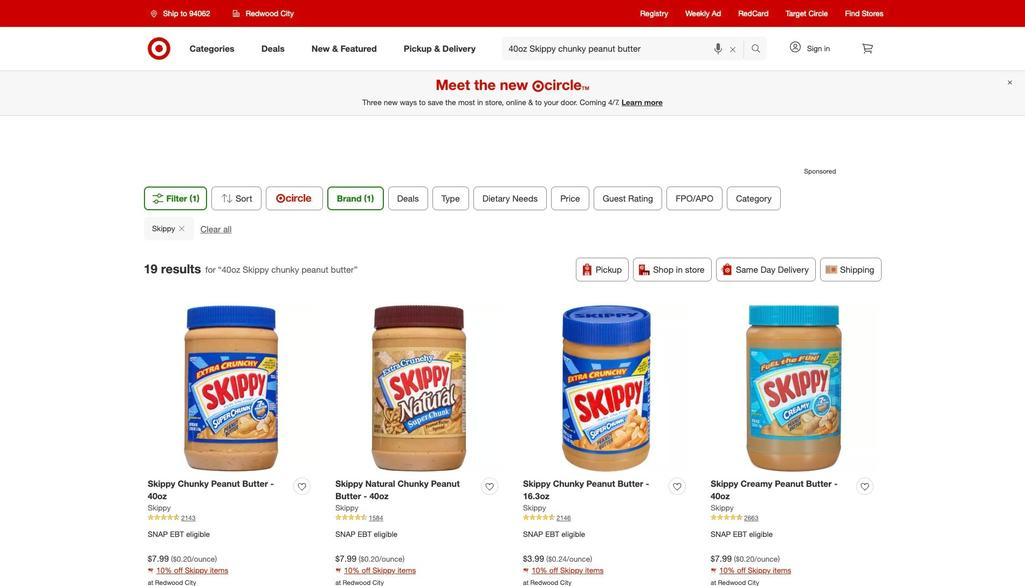 Task type: describe. For each thing, give the bounding box(es) containing it.
What can we help you find? suggestions appear below search field
[[502, 37, 754, 60]]



Task type: locate. For each thing, give the bounding box(es) containing it.
skippy natural chunky peanut butter - 40oz image
[[336, 305, 502, 472], [336, 305, 502, 472]]

skippy creamy peanut butter - 40oz image
[[711, 305, 878, 472], [711, 305, 878, 472]]

skippy chunky peanut butter - 16.3oz image
[[523, 305, 690, 472], [523, 305, 690, 472]]

skippy chunky peanut butter - 40oz image
[[148, 305, 315, 472], [148, 305, 315, 472]]



Task type: vqa. For each thing, say whether or not it's contained in the screenshot.
Desk
no



